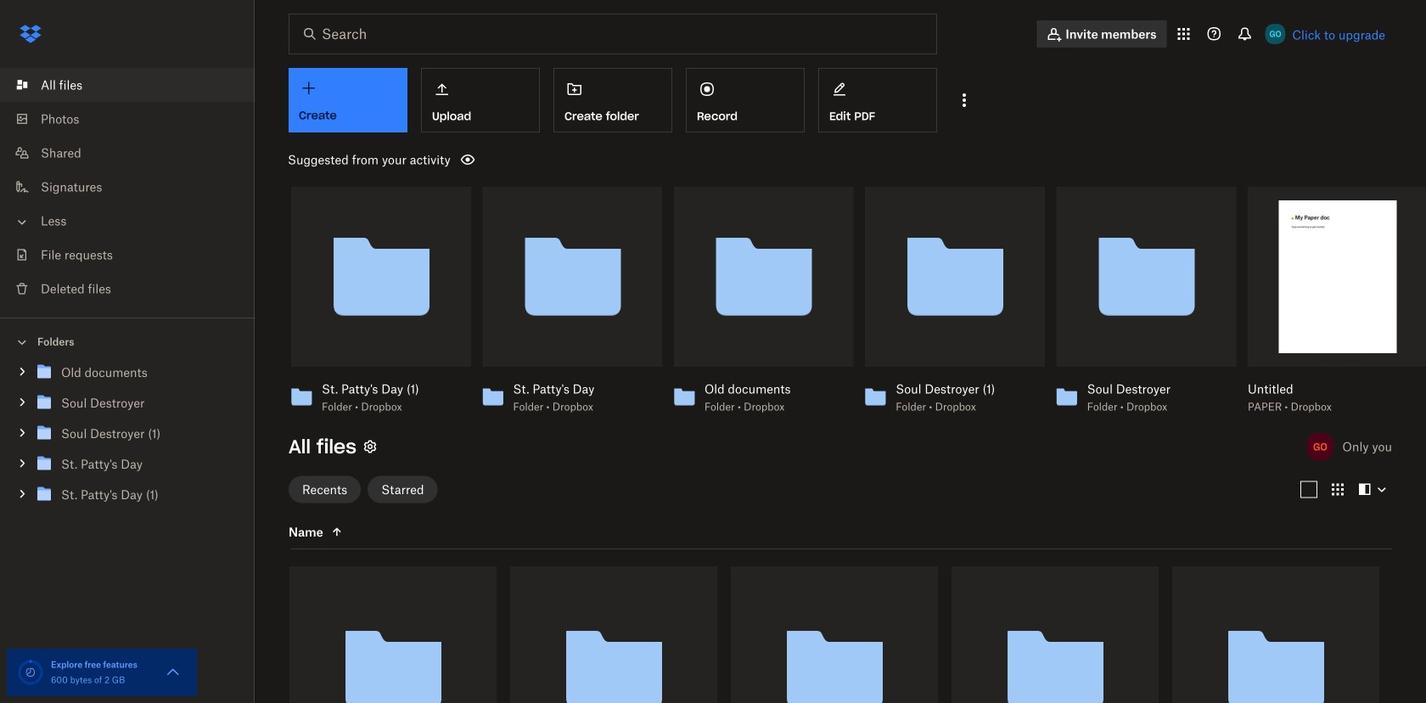 Task type: vqa. For each thing, say whether or not it's contained in the screenshot.
Search In Folder "Dropbox" TEXT FIELD
yes



Task type: describe. For each thing, give the bounding box(es) containing it.
dropbox image
[[14, 17, 48, 51]]

Search in folder "Dropbox" text field
[[322, 24, 902, 44]]

folder, st. patty's day (1) row
[[1173, 566, 1380, 703]]

quota usage progress bar
[[17, 659, 44, 686]]



Task type: locate. For each thing, give the bounding box(es) containing it.
folder, old documents row
[[290, 566, 497, 703]]

list item
[[0, 68, 255, 102]]

group
[[0, 354, 255, 523]]

quota usage image
[[17, 659, 44, 686]]

list
[[0, 58, 255, 318]]

less image
[[14, 214, 31, 231]]

folder, soul destroyer row
[[510, 566, 718, 703]]

folder, soul destroyer (1) row
[[731, 566, 938, 703]]

folder settings image
[[360, 436, 380, 457]]

folder, st. patty's day row
[[952, 566, 1159, 703]]



